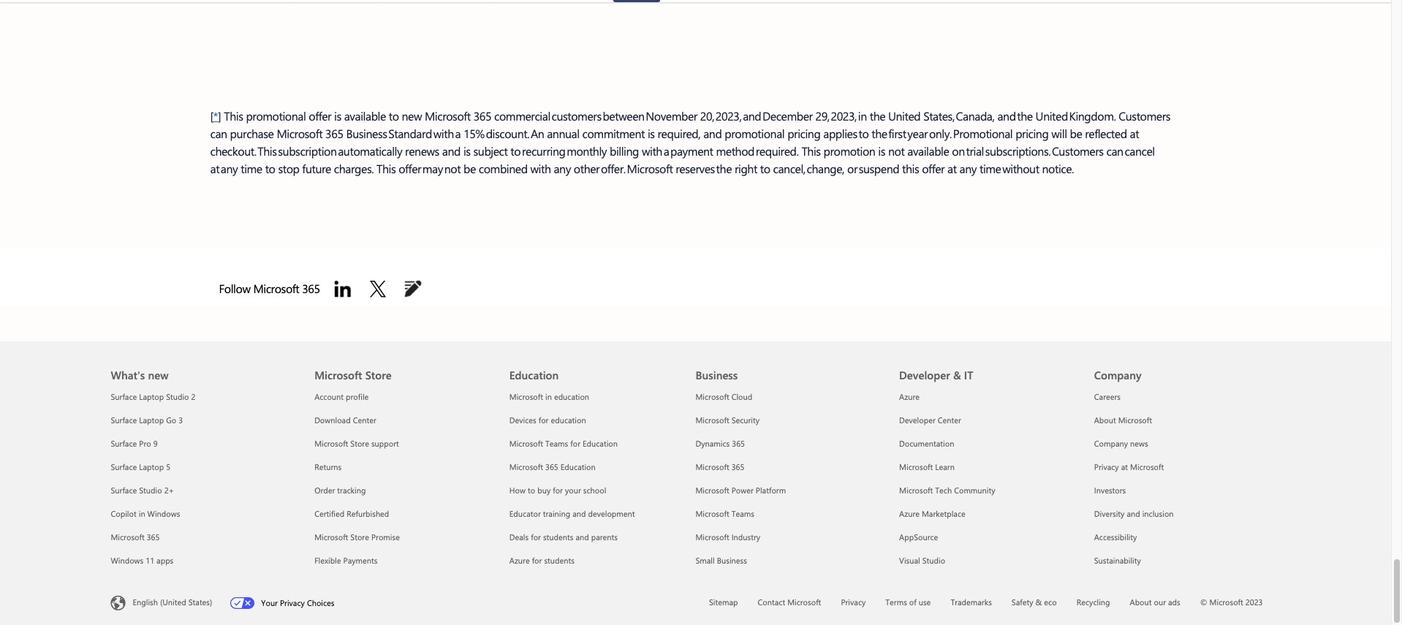 Task type: describe. For each thing, give the bounding box(es) containing it.
what's
[[111, 368, 145, 383]]

is up 'checkout. this subscription automatically'
[[334, 109, 341, 124]]

2023
[[1246, 597, 1263, 608]]

accessibility
[[1094, 532, 1137, 543]]

teams for microsoft teams for education
[[545, 438, 568, 449]]

365 inside microsoft follow links region
[[302, 281, 320, 296]]

0 vertical spatial microsoft 365
[[696, 462, 745, 473]]

offer may not
[[399, 161, 461, 177]]

education for devices for education
[[551, 415, 586, 426]]

linkedin logo image
[[332, 277, 355, 301]]

windows 11 apps
[[111, 555, 173, 566]]

to up business standard with a
[[389, 109, 399, 124]]

can cancel
[[1106, 144, 1155, 159]]

copilot
[[111, 508, 137, 519]]

2
[[191, 391, 196, 402]]

recycling link
[[1077, 597, 1110, 608]]

0 horizontal spatial windows
[[111, 555, 143, 566]]

microsoft learn
[[899, 462, 955, 473]]

contact microsoft link
[[758, 597, 821, 608]]

contact
[[758, 597, 785, 608]]

download center link
[[314, 415, 376, 426]]

microsoft cloud link
[[696, 391, 752, 402]]

1 horizontal spatial this
[[377, 161, 396, 177]]

about microsoft
[[1094, 415, 1152, 426]]

microsoft up renews
[[425, 109, 471, 124]]

tracking
[[337, 485, 366, 496]]

microsoft down download
[[314, 438, 348, 449]]

safety & eco
[[1012, 597, 1057, 608]]

0 horizontal spatial available
[[344, 109, 386, 124]]

account
[[314, 391, 344, 402]]

surface laptop studio 2
[[111, 391, 196, 402]]

privacy for privacy at microsoft
[[1094, 462, 1119, 473]]

devices for education
[[509, 415, 586, 426]]

footer resource links element
[[41, 342, 1350, 573]]

center for microsoft
[[353, 415, 376, 426]]

commitment
[[582, 126, 645, 141]]

microsoft store support
[[314, 438, 399, 449]]

microsoft up the dynamics
[[696, 415, 729, 426]]

the
[[870, 109, 885, 124]]

0 vertical spatial microsoft 365 link
[[696, 462, 745, 473]]

how
[[509, 485, 526, 496]]

365 up microsoft power platform link
[[732, 462, 745, 473]]

method required.
[[716, 144, 799, 159]]

365 up the how to buy for your school
[[545, 462, 558, 473]]

surface for surface studio 2+
[[111, 485, 137, 496]]

parents
[[591, 532, 618, 543]]

& for it
[[953, 368, 961, 383]]

returns link
[[314, 462, 342, 473]]

store for microsoft store promise
[[350, 532, 369, 543]]

returns
[[314, 462, 342, 473]]

©
[[1200, 597, 1207, 608]]

1 vertical spatial at
[[947, 161, 957, 177]]

2 vertical spatial education
[[561, 462, 596, 473]]

our
[[1154, 597, 1166, 608]]

devices
[[509, 415, 536, 426]]

account profile link
[[314, 391, 369, 402]]

and right required,
[[703, 126, 722, 141]]

students for deals
[[543, 532, 573, 543]]

new inside the ] this promotional offer is available to new microsoft 365 commercial customers between november 20, 2023, and december 29, 2023, in the united states, canada, and the united kingdom. customers can purchase microsoft 365 business standard with a 15% discount. an annual commitment is required, and promotional pricing applies to the first year only. promotional pricing will be reflected at checkout. this subscription automatically renews and is subject to recurring monthly billing with a payment method required. this promotion is not available on trial subscriptions. customers can cancel at any time to stop future charges. this offer may not be combined with any other offer. microsoft reserves the right to cancel, change, or suspend this offer at any time without notice.
[[402, 109, 422, 124]]

california consumer privacy act (ccpa) opt-out icon image
[[230, 598, 261, 609]]

*
[[213, 109, 218, 124]]

microsoft store
[[314, 368, 392, 383]]

0 horizontal spatial microsoft 365 link
[[111, 532, 160, 543]]

visual
[[899, 555, 920, 566]]

3
[[178, 415, 183, 426]]

0 vertical spatial studio
[[166, 391, 189, 402]]

1 horizontal spatial promotional
[[725, 126, 785, 141]]

microsoft store promise link
[[314, 532, 400, 543]]

company news link
[[1094, 438, 1148, 449]]

follow
[[219, 281, 250, 296]]

1 vertical spatial offer
[[922, 161, 945, 177]]

windows 11 apps link
[[111, 555, 173, 566]]

what's new heading
[[111, 342, 297, 386]]

microsoft up 'checkout. this subscription automatically'
[[277, 126, 323, 141]]

or suspend
[[847, 161, 899, 177]]

azure for azure marketplace
[[899, 508, 920, 519]]

your privacy choices link
[[230, 595, 352, 609]]

surface laptop studio 2 link
[[111, 391, 196, 402]]

can
[[210, 126, 227, 141]]

microsoft inside heading
[[314, 368, 362, 383]]

billing
[[610, 144, 639, 159]]

privacy for the privacy link
[[841, 597, 866, 608]]

about our ads link
[[1130, 597, 1180, 608]]

states)
[[188, 597, 212, 608]]

for for azure
[[532, 555, 542, 566]]

microsoft right contact
[[787, 597, 821, 608]]

copilot in windows link
[[111, 508, 180, 519]]

diversity and inclusion
[[1094, 508, 1174, 519]]

microsoft up small
[[696, 532, 729, 543]]

on trial subscriptions. customers
[[952, 144, 1104, 159]]

sitemap link
[[709, 597, 738, 608]]

deals for students and parents
[[509, 532, 618, 543]]

education inside heading
[[509, 368, 559, 383]]

365 up 11
[[147, 532, 160, 543]]

surface laptop 5
[[111, 462, 170, 473]]

© microsoft 2023
[[1200, 597, 1263, 608]]

education for microsoft in education
[[554, 391, 589, 402]]

365 up 'checkout. this subscription automatically'
[[325, 126, 343, 141]]

microsoft down news
[[1130, 462, 1164, 473]]

]
[[218, 109, 221, 124]]

5
[[166, 462, 170, 473]]

laptop for go
[[139, 415, 164, 426]]

power
[[732, 485, 754, 496]]

microsoft 365 blog logo image
[[402, 277, 425, 301]]

is left required,
[[648, 126, 655, 141]]

1 any from the left
[[554, 161, 571, 177]]

buy
[[537, 485, 551, 496]]

surface for surface laptop 5
[[111, 462, 137, 473]]

your privacy choices
[[261, 598, 334, 609]]

careers
[[1094, 391, 1121, 402]]

microsoft industry
[[696, 532, 760, 543]]

business heading
[[696, 342, 882, 386]]

renews
[[405, 144, 439, 159]]

education heading
[[509, 342, 687, 386]]

tech
[[935, 485, 952, 496]]

support
[[371, 438, 399, 449]]

microsoft store heading
[[314, 342, 492, 386]]

microsoft tech community link
[[899, 485, 995, 496]]

for up microsoft 365 education
[[570, 438, 580, 449]]

about our ads
[[1130, 597, 1180, 608]]

1 vertical spatial microsoft 365
[[111, 532, 160, 543]]

privacy link
[[841, 597, 866, 608]]

developer center link
[[899, 415, 961, 426]]

to inside footer resource links element
[[528, 485, 535, 496]]

states, canada,
[[923, 109, 995, 124]]

flexible
[[314, 555, 341, 566]]

privacy at microsoft
[[1094, 462, 1164, 473]]

microsoft 365 education
[[509, 462, 596, 473]]

1 horizontal spatial available
[[907, 144, 949, 159]]

customers
[[1119, 109, 1170, 124]]

is left not on the top of page
[[878, 144, 885, 159]]

applies to
[[823, 126, 869, 141]]

microsoft down devices
[[509, 438, 543, 449]]

0 horizontal spatial offer
[[309, 109, 331, 124]]

for for devices
[[539, 415, 549, 426]]

with
[[530, 161, 551, 177]]

surface laptop go 3 link
[[111, 415, 183, 426]]



Task type: locate. For each thing, give the bounding box(es) containing it.
education up the microsoft teams for education
[[551, 415, 586, 426]]

surface laptop go 3
[[111, 415, 183, 426]]

0 vertical spatial students
[[543, 532, 573, 543]]

at inside footer resource links element
[[1121, 462, 1128, 473]]

teams down power
[[732, 508, 754, 519]]

about
[[1094, 415, 1116, 426], [1130, 597, 1152, 608]]

in for windows
[[139, 508, 145, 519]]

windows down 2+
[[147, 508, 180, 519]]

studio for visual studio
[[922, 555, 945, 566]]

2 vertical spatial azure
[[509, 555, 530, 566]]

2 any from the left
[[960, 161, 977, 177]]

for right devices
[[539, 415, 549, 426]]

microsoft 365 up windows 11 apps link
[[111, 532, 160, 543]]

company for company news
[[1094, 438, 1128, 449]]

to left the stop
[[265, 161, 275, 177]]

promotional
[[246, 109, 306, 124], [725, 126, 785, 141]]

appsource
[[899, 532, 938, 543]]

store inside heading
[[365, 368, 392, 383]]

developer center
[[899, 415, 961, 426]]

center down profile
[[353, 415, 376, 426]]

microsoft in education
[[509, 391, 589, 402]]

1 horizontal spatial teams
[[732, 508, 754, 519]]

developer
[[899, 368, 950, 383], [899, 415, 936, 426]]

1 vertical spatial new
[[148, 368, 168, 383]]

promotion
[[824, 144, 875, 159]]

1 company from the top
[[1094, 368, 1142, 383]]

1 vertical spatial in
[[139, 508, 145, 519]]

1 horizontal spatial be
[[1070, 126, 1082, 141]]

microsoft store support link
[[314, 438, 399, 449]]

cancel, change,
[[773, 161, 844, 177]]

order
[[314, 485, 335, 496]]

0 horizontal spatial studio
[[139, 485, 162, 496]]

0 vertical spatial company
[[1094, 368, 1142, 383]]

in right copilot
[[139, 508, 145, 519]]

studio left the 2
[[166, 391, 189, 402]]

0 vertical spatial azure
[[899, 391, 920, 402]]

1 vertical spatial students
[[544, 555, 575, 566]]

0 vertical spatial at
[[1130, 126, 1139, 141]]

1 horizontal spatial privacy
[[841, 597, 866, 608]]

microsoft up microsoft security 'link'
[[696, 391, 729, 402]]

promotional up the purchase at the left top
[[246, 109, 306, 124]]

microsoft teams for education link
[[509, 438, 618, 449]]

small
[[696, 555, 715, 566]]

documentation link
[[899, 438, 954, 449]]

1 horizontal spatial in
[[545, 391, 552, 402]]

0 vertical spatial developer
[[899, 368, 950, 383]]

0 vertical spatial this
[[224, 109, 243, 124]]

0 horizontal spatial promotional
[[246, 109, 306, 124]]

0 vertical spatial business
[[696, 368, 738, 383]]

1 center from the left
[[353, 415, 376, 426]]

certified refurbished link
[[314, 508, 389, 519]]

0 horizontal spatial in
[[139, 508, 145, 519]]

privacy inside footer resource links element
[[1094, 462, 1119, 473]]

microsoft follow links region
[[210, 272, 443, 307]]

and up offer may not
[[442, 144, 461, 159]]

1 vertical spatial &
[[1036, 597, 1042, 608]]

about inside footer resource links element
[[1094, 415, 1116, 426]]

certified refurbished
[[314, 508, 389, 519]]

students down the training
[[543, 532, 573, 543]]

surface down the what's on the bottom left of page
[[111, 391, 137, 402]]

surface for surface laptop go 3
[[111, 415, 137, 426]]

studio right visual
[[922, 555, 945, 566]]

2 vertical spatial at
[[1121, 462, 1128, 473]]

microsoft 365 link down the dynamics 365 link
[[696, 462, 745, 473]]

1 horizontal spatial microsoft 365
[[696, 462, 745, 473]]

this right charges.
[[377, 161, 396, 177]]

1 horizontal spatial microsoft 365 link
[[696, 462, 745, 473]]

0 horizontal spatial &
[[953, 368, 961, 383]]

small business
[[696, 555, 747, 566]]

sitemap
[[709, 597, 738, 608]]

company heading
[[1094, 342, 1272, 386]]

2 horizontal spatial at
[[1130, 126, 1139, 141]]

pricing up cancel, change,
[[787, 126, 821, 141]]

at up can cancel
[[1130, 126, 1139, 141]]

will
[[1051, 126, 1067, 141]]

and
[[703, 126, 722, 141], [442, 144, 461, 159], [573, 508, 586, 519], [1127, 508, 1140, 519], [576, 532, 589, 543]]

2 company from the top
[[1094, 438, 1128, 449]]

microsoft right ©
[[1210, 597, 1243, 608]]

your
[[261, 598, 278, 609]]

0 vertical spatial in
[[545, 391, 552, 402]]

0 vertical spatial available
[[344, 109, 386, 124]]

appsource link
[[899, 532, 938, 543]]

1 vertical spatial azure
[[899, 508, 920, 519]]

0 horizontal spatial at
[[947, 161, 957, 177]]

microsoft up devices
[[509, 391, 543, 402]]

3 surface from the top
[[111, 438, 137, 449]]

microsoft up account profile
[[314, 368, 362, 383]]

diversity
[[1094, 508, 1125, 519]]

deals for students and parents link
[[509, 532, 618, 543]]

1 vertical spatial available
[[907, 144, 949, 159]]

0 vertical spatial teams
[[545, 438, 568, 449]]

to
[[389, 109, 399, 124], [265, 161, 275, 177], [760, 161, 770, 177], [528, 485, 535, 496]]

for for deals
[[531, 532, 541, 543]]

0 horizontal spatial privacy
[[280, 598, 305, 609]]

5 surface from the top
[[111, 485, 137, 496]]

developer up azure link
[[899, 368, 950, 383]]

0 vertical spatial education
[[509, 368, 559, 383]]

1 vertical spatial laptop
[[139, 415, 164, 426]]

2 vertical spatial studio
[[922, 555, 945, 566]]

0 vertical spatial promotional
[[246, 109, 306, 124]]

account profile
[[314, 391, 369, 402]]

0 vertical spatial education
[[554, 391, 589, 402]]

platform
[[756, 485, 786, 496]]

surface up copilot
[[111, 485, 137, 496]]

1 vertical spatial this
[[802, 144, 821, 159]]

download center
[[314, 415, 376, 426]]

1 horizontal spatial center
[[938, 415, 961, 426]]

laptop for 5
[[139, 462, 164, 473]]

be right will on the right top of page
[[1070, 126, 1082, 141]]

and left parents
[[576, 532, 589, 543]]

privacy right "your"
[[280, 598, 305, 609]]

surface up surface pro 9
[[111, 415, 137, 426]]

azure down deals
[[509, 555, 530, 566]]

microsoft teams
[[696, 508, 754, 519]]

this right ]
[[224, 109, 243, 124]]

0 horizontal spatial pricing
[[787, 126, 821, 141]]

9
[[153, 438, 158, 449]]

subject
[[473, 144, 508, 159]]

microsoft tech community
[[899, 485, 995, 496]]

time
[[241, 161, 262, 177]]

safety
[[1012, 597, 1033, 608]]

1 horizontal spatial windows
[[147, 508, 180, 519]]

microsoft right follow
[[253, 281, 299, 296]]

payments
[[343, 555, 378, 566]]

developer down azure link
[[899, 415, 936, 426]]

1 vertical spatial windows
[[111, 555, 143, 566]]

developer for developer & it
[[899, 368, 950, 383]]

0 vertical spatial store
[[365, 368, 392, 383]]

surface studio 2+
[[111, 485, 174, 496]]

windows left 11
[[111, 555, 143, 566]]

any
[[554, 161, 571, 177], [960, 161, 977, 177]]

2 vertical spatial laptop
[[139, 462, 164, 473]]

learn
[[935, 462, 955, 473]]

&
[[953, 368, 961, 383], [1036, 597, 1042, 608]]

2+
[[164, 485, 174, 496]]

store up profile
[[365, 368, 392, 383]]

training
[[543, 508, 570, 519]]

microsoft down copilot
[[111, 532, 145, 543]]

company for company
[[1094, 368, 1142, 383]]

2 pricing from the left
[[1016, 126, 1049, 141]]

surface for surface laptop studio 2
[[111, 391, 137, 402]]

available up business standard with a
[[344, 109, 386, 124]]

1 horizontal spatial at
[[1121, 462, 1128, 473]]

is left the subject
[[463, 144, 471, 159]]

1 vertical spatial promotional
[[725, 126, 785, 141]]

in for education
[[545, 391, 552, 402]]

& inside the developer & it heading
[[953, 368, 961, 383]]

developer inside heading
[[899, 368, 950, 383]]

1 horizontal spatial studio
[[166, 391, 189, 402]]

students down deals for students and parents link
[[544, 555, 575, 566]]

0 horizontal spatial teams
[[545, 438, 568, 449]]

at down company news link
[[1121, 462, 1128, 473]]

for down deals for students and parents
[[532, 555, 542, 566]]

studio
[[166, 391, 189, 402], [139, 485, 162, 496], [922, 555, 945, 566]]

surface for surface pro 9
[[111, 438, 137, 449]]

365 up 15% discount. an
[[473, 109, 491, 124]]

educator training and development link
[[509, 508, 635, 519]]

marketplace
[[922, 508, 966, 519]]

dynamics
[[696, 438, 730, 449]]

it
[[964, 368, 973, 383]]

and right diversity
[[1127, 508, 1140, 519]]

microsoft up microsoft teams link
[[696, 485, 729, 496]]

available
[[344, 109, 386, 124], [907, 144, 949, 159]]

contact microsoft
[[758, 597, 821, 608]]

company down about microsoft
[[1094, 438, 1128, 449]]

0 vertical spatial offer
[[309, 109, 331, 124]]

offer right this
[[922, 161, 945, 177]]

1 vertical spatial store
[[350, 438, 369, 449]]

pro
[[139, 438, 151, 449]]

flexible payments
[[314, 555, 378, 566]]

& for eco
[[1036, 597, 1042, 608]]

1 vertical spatial company
[[1094, 438, 1128, 449]]

this
[[902, 161, 919, 177]]

1 laptop from the top
[[139, 391, 164, 402]]

1 vertical spatial about
[[1130, 597, 1152, 608]]

1 vertical spatial teams
[[732, 508, 754, 519]]

store for microsoft store
[[365, 368, 392, 383]]

3 laptop from the top
[[139, 462, 164, 473]]

1 vertical spatial studio
[[139, 485, 162, 496]]

1 horizontal spatial pricing
[[1016, 126, 1049, 141]]

at down the first year only. promotional
[[947, 161, 957, 177]]

0 vertical spatial about
[[1094, 415, 1116, 426]]

for right deals
[[531, 532, 541, 543]]

azure for students link
[[509, 555, 575, 566]]

(united
[[160, 597, 186, 608]]

azure for azure link
[[899, 391, 920, 402]]

about for about microsoft
[[1094, 415, 1116, 426]]

store for microsoft store support
[[350, 438, 369, 449]]

education up your
[[561, 462, 596, 473]]

4 surface from the top
[[111, 462, 137, 473]]

2 center from the left
[[938, 415, 961, 426]]

] this promotional offer is available to new microsoft 365 commercial customers between november 20, 2023, and december 29, 2023, in the united states, canada, and the united kingdom. customers can purchase microsoft 365 business standard with a 15% discount. an annual commitment is required, and promotional pricing applies to the first year only. promotional pricing will be reflected at checkout. this subscription automatically renews and is subject to recurring monthly billing with a payment method required. this promotion is not available on trial subscriptions. customers can cancel at any time to stop future charges. this offer may not be combined with any other offer. microsoft reserves the right to cancel, change, or suspend this offer at any time without notice.
[[210, 109, 1170, 177]]

1 horizontal spatial offer
[[922, 161, 945, 177]]

2 horizontal spatial studio
[[922, 555, 945, 566]]

studio left 2+
[[139, 485, 162, 496]]

this
[[224, 109, 243, 124], [802, 144, 821, 159], [377, 161, 396, 177]]

cloud
[[732, 391, 752, 402]]

store left support
[[350, 438, 369, 449]]

surface left pro
[[111, 438, 137, 449]]

microsoft 365 down the dynamics 365 link
[[696, 462, 745, 473]]

surface
[[111, 391, 137, 402], [111, 415, 137, 426], [111, 438, 137, 449], [111, 462, 137, 473], [111, 485, 137, 496]]

business down microsoft industry
[[717, 555, 747, 566]]

microsoft down documentation
[[899, 462, 933, 473]]

company inside company heading
[[1094, 368, 1142, 383]]

teams for microsoft teams
[[732, 508, 754, 519]]

store up payments
[[350, 532, 369, 543]]

laptop left go at bottom left
[[139, 415, 164, 426]]

surface pro 9 link
[[111, 438, 158, 449]]

azure for azure for students
[[509, 555, 530, 566]]

twitter logo image
[[367, 277, 390, 301]]

2 vertical spatial store
[[350, 532, 369, 543]]

1 vertical spatial business
[[717, 555, 747, 566]]

business inside heading
[[696, 368, 738, 383]]

0 horizontal spatial be
[[464, 161, 476, 177]]

time without
[[980, 161, 1039, 177]]

purchase
[[230, 126, 274, 141]]

1 vertical spatial education
[[583, 438, 618, 449]]

1 vertical spatial microsoft 365 link
[[111, 532, 160, 543]]

promotional down 20, 2023, and december
[[725, 126, 785, 141]]

29, 2023, in
[[816, 109, 867, 124]]

education up school
[[583, 438, 618, 449]]

microsoft inside region
[[253, 281, 299, 296]]

microsoft up microsoft industry
[[696, 508, 729, 519]]

microsoft up news
[[1118, 415, 1152, 426]]

your
[[565, 485, 581, 496]]

0 vertical spatial new
[[402, 109, 422, 124]]

to left buy
[[528, 485, 535, 496]]

microsoft down certified
[[314, 532, 348, 543]]

1 vertical spatial developer
[[899, 415, 936, 426]]

microsoft 365 link up windows 11 apps link
[[111, 532, 160, 543]]

0 vertical spatial be
[[1070, 126, 1082, 141]]

microsoft up how
[[509, 462, 543, 473]]

0 horizontal spatial about
[[1094, 415, 1116, 426]]

developer for developer center
[[899, 415, 936, 426]]

microsoft down the dynamics
[[696, 462, 729, 473]]

0 horizontal spatial center
[[353, 415, 376, 426]]

laptop up surface laptop go 3
[[139, 391, 164, 402]]

1 vertical spatial be
[[464, 161, 476, 177]]

2 horizontal spatial privacy
[[1094, 462, 1119, 473]]

go
[[166, 415, 176, 426]]

0 horizontal spatial any
[[554, 161, 571, 177]]

for right buy
[[553, 485, 563, 496]]

to down method required.
[[760, 161, 770, 177]]

azure marketplace link
[[899, 508, 966, 519]]

order tracking
[[314, 485, 366, 496]]

laptop
[[139, 391, 164, 402], [139, 415, 164, 426], [139, 462, 164, 473]]

surface studio 2+ link
[[111, 485, 174, 496]]

1 vertical spatial education
[[551, 415, 586, 426]]

1 horizontal spatial new
[[402, 109, 422, 124]]

1 horizontal spatial about
[[1130, 597, 1152, 608]]

education up devices for education 'link'
[[554, 391, 589, 402]]

visual studio
[[899, 555, 945, 566]]

english (united states) link
[[111, 595, 230, 612]]

2 laptop from the top
[[139, 415, 164, 426]]

new inside heading
[[148, 368, 168, 383]]

visual studio link
[[899, 555, 945, 566]]

education up 'microsoft in education'
[[509, 368, 559, 383]]

microsoft down microsoft learn link
[[899, 485, 933, 496]]

0 vertical spatial laptop
[[139, 391, 164, 402]]

0 horizontal spatial new
[[148, 368, 168, 383]]

surface down surface pro 9 link
[[111, 462, 137, 473]]

terms
[[886, 597, 907, 608]]

about for about our ads
[[1130, 597, 1152, 608]]

pricing up on trial subscriptions. customers
[[1016, 126, 1049, 141]]

investors
[[1094, 485, 1126, 496]]

in up devices for education
[[545, 391, 552, 402]]

teams up microsoft 365 education
[[545, 438, 568, 449]]

developer & it heading
[[899, 342, 1077, 386]]

2 horizontal spatial this
[[802, 144, 821, 159]]

students for azure
[[544, 555, 575, 566]]

0 horizontal spatial this
[[224, 109, 243, 124]]

studio for surface studio 2+
[[139, 485, 162, 496]]

any left time without
[[960, 161, 977, 177]]

any down to recurring monthly
[[554, 161, 571, 177]]

and right the training
[[573, 508, 586, 519]]

center for developer
[[938, 415, 961, 426]]

privacy up investors
[[1094, 462, 1119, 473]]

2 developer from the top
[[899, 415, 936, 426]]

laptop left 5
[[139, 462, 164, 473]]

2 surface from the top
[[111, 415, 137, 426]]

diversity and inclusion link
[[1094, 508, 1174, 519]]

2 vertical spatial this
[[377, 161, 396, 177]]

microsoft power platform link
[[696, 485, 786, 496]]

with a payment
[[642, 144, 713, 159]]

about down careers link in the right of the page
[[1094, 415, 1116, 426]]

0 vertical spatial &
[[953, 368, 961, 383]]

laptop for studio
[[139, 391, 164, 402]]

not
[[888, 144, 905, 159]]

[
[[210, 109, 213, 124]]

1 pricing from the left
[[787, 126, 821, 141]]

1 horizontal spatial &
[[1036, 597, 1042, 608]]

1 developer from the top
[[899, 368, 950, 383]]

365 down security
[[732, 438, 745, 449]]

microsoft power platform
[[696, 485, 786, 496]]

community
[[954, 485, 995, 496]]

0 horizontal spatial microsoft 365
[[111, 532, 160, 543]]

english (united states)
[[133, 597, 212, 608]]

1 surface from the top
[[111, 391, 137, 402]]

1 horizontal spatial any
[[960, 161, 977, 177]]

safety & eco link
[[1012, 597, 1057, 608]]

center up documentation
[[938, 415, 961, 426]]

order tracking link
[[314, 485, 366, 496]]

certified
[[314, 508, 345, 519]]

0 vertical spatial windows
[[147, 508, 180, 519]]

& left 'eco'
[[1036, 597, 1042, 608]]



Task type: vqa. For each thing, say whether or not it's contained in the screenshot.
needs
no



